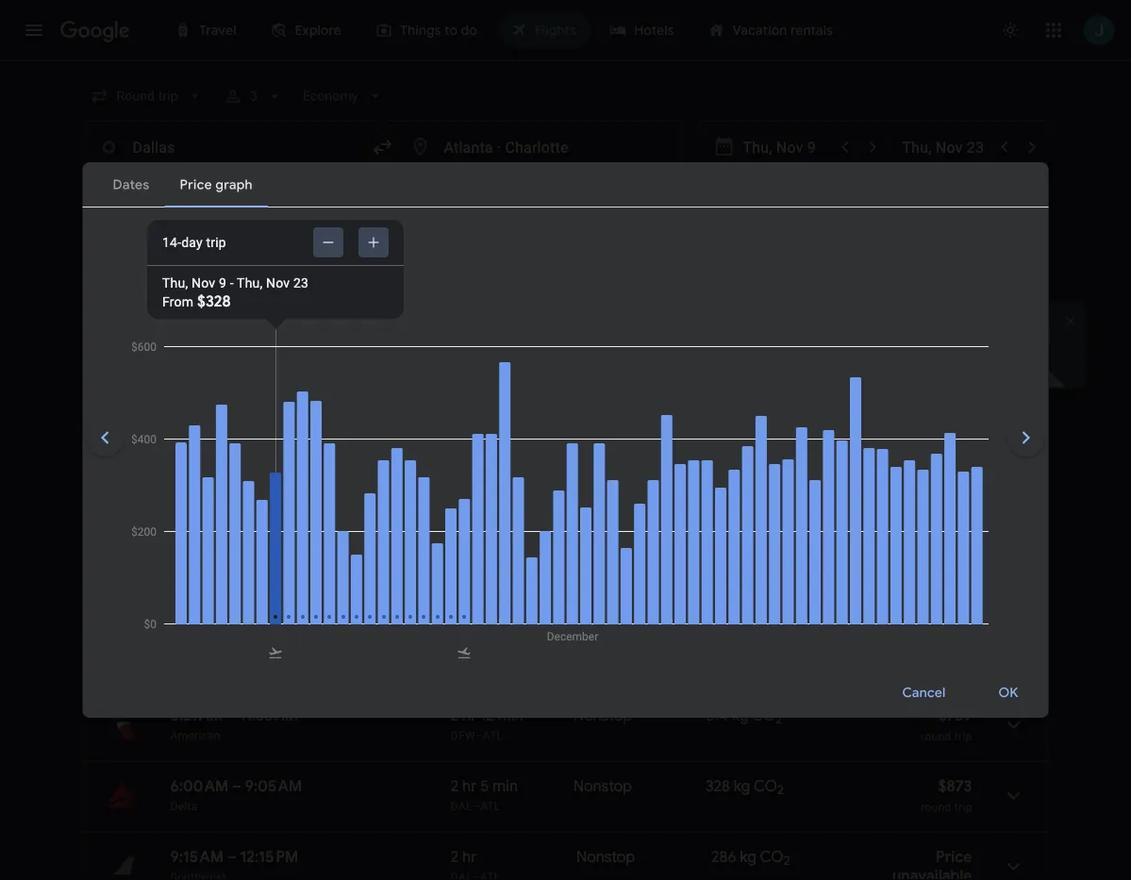 Task type: describe. For each thing, give the bounding box(es) containing it.
all filters button
[[83, 181, 189, 211]]

2 the from the left
[[457, 358, 476, 374]]

3 inside popup button
[[250, 88, 257, 104]]

may
[[750, 446, 772, 459]]

5:35 pm
[[170, 493, 225, 513]]

change
[[786, 358, 835, 375]]

total duration 6 hr 25 min. element
[[451, 635, 573, 657]]

2 inside '2 hr 12 min dfw – atl'
[[451, 706, 459, 725]]

kg for 216
[[732, 564, 748, 584]]

3 inside best departing flights "main content"
[[537, 446, 543, 459]]

trip for $873
[[954, 801, 972, 814]]

789 US dollars text field
[[938, 706, 972, 725]]

2 and from the left
[[678, 446, 698, 459]]

1 and from the left
[[206, 446, 225, 459]]

2 hr
[[451, 847, 477, 867]]

314 kg co 2
[[706, 706, 782, 728]]

thu, nov 9 - thu, nov 23 from $328
[[162, 275, 309, 311]]

nov 9 – 23
[[224, 260, 287, 277]]

– inside '2 hr 12 min dfw – atl'
[[475, 729, 483, 742]]

5
[[480, 776, 489, 796]]

Departure time: 9:15 AM. text field
[[170, 847, 224, 867]]

learn more about ranking image
[[298, 444, 315, 461]]

1 you from the left
[[333, 358, 355, 374]]

leaves dallas love field airport at 9:15 am on thursday, november 9 and arrives at hartsfield-jackson atlanta international airport at 12:15 pm on thursday, november 9. element
[[170, 847, 298, 867]]

for some flights, google pays you the difference if the price drops after you book.
[[150, 358, 642, 374]]

this price for this flight doesn't include overhead bin access. if you need a carry-on bag, use the bags filter to update prices. image
[[916, 562, 938, 585]]

price for price guarantee
[[150, 334, 187, 353]]

2 horizontal spatial nov
[[266, 275, 290, 291]]

– right 9:15 am
[[227, 847, 237, 867]]

·
[[497, 138, 501, 156]]

0 horizontal spatial price
[[176, 446, 203, 459]]

$789 round trip
[[921, 706, 972, 743]]

Departure time: 5:35 PM. text field
[[170, 493, 225, 513]]

– inside 8:21 am – 11:33 am american
[[226, 706, 236, 725]]

swap origin and destination. image
[[371, 136, 394, 159]]

Departure time: 8:21 AM. text field
[[170, 706, 223, 725]]

Arrival time: 11:33 AM. text field
[[239, 706, 298, 725]]

best
[[83, 417, 122, 441]]

+
[[483, 446, 489, 459]]

$203
[[786, 334, 816, 350]]

optional
[[585, 446, 630, 459]]

sort by:
[[970, 443, 1018, 460]]

sort
[[970, 443, 996, 460]]

round inside the $873 round trip
[[921, 801, 951, 814]]

– inside 2 hr 5 min dal – atl
[[472, 800, 480, 813]]

bags
[[392, 188, 423, 205]]

assistance
[[868, 446, 925, 459]]

dfw for 6 hr 25 min
[[451, 658, 475, 671]]

0 horizontal spatial nov
[[192, 275, 215, 291]]

2 inside 2 hr 15 min dfw – atl
[[451, 564, 459, 584]]

price for price
[[473, 188, 505, 205]]

round trip for $328
[[921, 517, 972, 531]]

dal
[[451, 800, 472, 813]]

9:15 am
[[170, 847, 224, 867]]

leaves dallas love field airport at 6:00 am on thursday, november 9 and arrives at hartsfield-jackson atlanta international airport at 9:05 am on thursday, november 9. element
[[170, 776, 302, 796]]

for
[[518, 446, 533, 459]]

dfw for 2 hr 19 min
[[451, 517, 475, 530]]

359 US dollars text field
[[938, 564, 972, 584]]

connecting airports button
[[746, 181, 916, 211]]

dfw for 2 hr 15 min
[[451, 587, 475, 601]]

1 round from the top
[[921, 517, 951, 531]]

best departing flights main content
[[83, 257, 1106, 880]]

times
[[556, 188, 594, 205]]

2 you from the left
[[583, 358, 604, 374]]

1 stop flight. element
[[573, 635, 614, 657]]

– inside 2 hr 15 min dfw – atl
[[475, 587, 483, 601]]

nonstop flight. element for 5
[[573, 776, 632, 799]]

9
[[219, 275, 226, 291]]

2 down the dal
[[451, 847, 459, 867]]

2 fees from the left
[[724, 446, 746, 459]]

2 inside 233 kg co 2
[[777, 499, 784, 515]]

bag
[[701, 446, 721, 459]]

6 hr from the top
[[462, 847, 477, 867]]

nonstop for 19
[[573, 493, 632, 513]]

new
[[279, 338, 303, 350]]

by:
[[999, 443, 1018, 460]]

atlanta · charlotte
[[444, 138, 569, 156]]

trip down 328 us dollars text box
[[954, 517, 972, 531]]

dates
[[838, 358, 873, 375]]

11:33 am
[[239, 706, 298, 725]]

passenger
[[809, 446, 865, 459]]

unavailable
[[892, 866, 972, 880]]

none search field containing atlanta
[[83, 79, 1049, 242]]

dfw for 2 hr 12 min
[[451, 729, 475, 742]]

trip down $359
[[954, 588, 972, 601]]

frontier
[[170, 517, 211, 530]]

nonstop for 5
[[573, 776, 632, 796]]

2 thu, from the left
[[237, 275, 263, 291]]

8:21 am – 11:33 am american
[[170, 706, 298, 742]]

min for 6 hr 25 min
[[501, 635, 526, 654]]

$203 change dates
[[786, 334, 873, 375]]

Return text field
[[902, 122, 989, 173]]

14-
[[162, 234, 181, 250]]

9:18 pm
[[242, 564, 294, 584]]

Departure text field
[[743, 122, 830, 173]]

– inside 6:00 am – 9:05 am delta
[[232, 776, 242, 796]]

216 kg co 2
[[706, 564, 782, 586]]

2 inside 2 hr 19 min dfw – atl
[[451, 493, 459, 513]]

prices include required taxes + fees for 3 adults. optional charges and bag fees may apply. passenger assistance
[[327, 446, 925, 459]]

ok button
[[976, 670, 1041, 716]]

duration button
[[924, 181, 1021, 211]]

kg for 328
[[734, 776, 751, 796]]

total duration 2 hr 15 min. element
[[451, 564, 573, 586]]

6:03 pm
[[170, 564, 226, 584]]

price button
[[462, 181, 538, 211]]

departing
[[126, 417, 213, 441]]

286 kg co 2
[[711, 847, 790, 869]]

on
[[160, 446, 173, 459]]

Arrival time: 9:05 AM. text field
[[245, 776, 302, 796]]

$873 round trip
[[921, 776, 972, 814]]

emissions
[[645, 188, 706, 205]]

25
[[481, 635, 497, 654]]

2 hr 15 min dfw – atl
[[451, 564, 524, 601]]

286
[[711, 847, 736, 867]]

trip for $789
[[954, 730, 972, 743]]

2 inside the 314 kg co 2
[[776, 712, 782, 728]]

leaves dallas/fort worth international airport at 5:35 pm on thursday, november 9 and arrives at hartsfield-jackson atlanta international airport at 8:54 pm on thursday, november 9. element
[[170, 493, 296, 513]]

round inside the $789 round trip
[[921, 730, 951, 743]]

stops button
[[196, 181, 275, 211]]

328 kg co 2
[[706, 776, 784, 798]]

kg for 314
[[732, 706, 749, 725]]

ranked based on price and convenience
[[83, 446, 295, 459]]

prices
[[152, 260, 192, 277]]

Arrival time: 1:35 PM. text field
[[241, 635, 293, 654]]

price guarantee
[[150, 334, 263, 353]]

price for price unavailable
[[936, 847, 972, 867]]

Departure time: 6:03 PM. text field
[[170, 564, 226, 584]]

emissions button
[[633, 181, 738, 211]]

6:00 am
[[170, 776, 229, 796]]

apply.
[[775, 446, 806, 459]]

track
[[115, 260, 149, 277]]

prices
[[327, 446, 360, 459]]

leaves dallas/fort worth international airport at 8:21 am on thursday, november 9 and arrives at hartsfield-jackson atlanta international airport at 11:33 am on thursday, november 9. element
[[170, 706, 298, 725]]

atlanta
[[444, 138, 493, 156]]

trip for 14-
[[206, 234, 226, 250]]

216
[[706, 564, 728, 584]]

co for 216
[[751, 564, 775, 584]]

atl for 12
[[483, 729, 503, 742]]



Task type: vqa. For each thing, say whether or not it's contained in the screenshot.
3rd DFW
yes



Task type: locate. For each thing, give the bounding box(es) containing it.
Departure time: 6:00 AM. text field
[[170, 776, 229, 796]]

2 horizontal spatial price
[[936, 847, 972, 867]]

hr for 12
[[462, 706, 477, 725]]

passenger assistance button
[[809, 446, 925, 459]]

co inside 286 kg co 2
[[760, 847, 784, 867]]

kg for 286
[[740, 847, 757, 867]]

difference
[[381, 358, 442, 374]]

233
[[706, 493, 730, 513]]

co inside 233 kg co 2
[[754, 493, 777, 513]]

co right 314
[[752, 706, 776, 725]]

scroll backward image
[[83, 415, 128, 460]]

atl
[[483, 517, 503, 530], [483, 587, 503, 601], [483, 729, 503, 742], [480, 800, 501, 813]]

1 hr from the top
[[462, 493, 477, 513]]

you
[[333, 358, 355, 374], [583, 358, 604, 374]]

dfw inside '2 hr 12 min dfw – atl'
[[451, 729, 475, 742]]

2 left 19
[[451, 493, 459, 513]]

0 horizontal spatial thu,
[[162, 275, 188, 291]]

hr down the dal
[[462, 847, 477, 867]]

2 right 328
[[777, 782, 784, 798]]

– right 5:35 pm
[[228, 493, 238, 513]]

convenience
[[228, 446, 295, 459]]

hr for 19
[[462, 493, 477, 513]]

3 button
[[216, 79, 291, 113]]

atl inside '2 hr 12 min dfw – atl'
[[483, 729, 503, 742]]

kg inside 233 kg co 2
[[734, 493, 750, 513]]

2 vertical spatial price
[[936, 847, 972, 867]]

2 left 12 at the bottom
[[451, 706, 459, 725]]

3 hr from the top
[[463, 635, 477, 654]]

1 horizontal spatial the
[[457, 358, 476, 374]]

co for 314
[[752, 706, 776, 725]]

2 hr from the top
[[462, 564, 477, 584]]

co inside the 216 kg co 2
[[751, 564, 775, 584]]

atl for 5
[[480, 800, 501, 813]]

atl for 15
[[483, 587, 503, 601]]

5:35 pm – 8:54 pm frontier
[[170, 493, 296, 530]]

1 vertical spatial 3
[[537, 446, 543, 459]]

-
[[230, 275, 234, 291]]

hr left 12 at the bottom
[[462, 706, 477, 725]]

6 hr 25 min dfw
[[451, 635, 526, 671]]

charges
[[633, 446, 675, 459]]

dfw inside 2 hr 15 min dfw – atl
[[451, 587, 475, 601]]

12
[[480, 706, 494, 725]]

1 the from the left
[[358, 358, 377, 374]]

kg
[[734, 493, 750, 513], [732, 564, 748, 584], [732, 706, 749, 725], [734, 776, 751, 796], [740, 847, 757, 867]]

from
[[162, 294, 194, 310]]

filters
[[137, 188, 174, 205]]

the right 'if'
[[457, 358, 476, 374]]

thu, right -
[[237, 275, 263, 291]]

hr for 15
[[462, 564, 477, 584]]

$789
[[938, 706, 972, 725]]

1 stop
[[573, 635, 614, 654]]

328
[[706, 776, 730, 796]]

nonstop flight. element for 19
[[573, 493, 632, 516]]

2 right 314
[[776, 712, 782, 728]]

1 horizontal spatial you
[[583, 358, 604, 374]]

0 horizontal spatial price
[[150, 334, 187, 353]]

1
[[573, 635, 579, 654]]

find the best price region
[[83, 257, 1106, 388]]

2 inside 286 kg co 2
[[784, 853, 790, 869]]

trip right day
[[206, 234, 226, 250]]

–
[[228, 493, 238, 513], [475, 517, 483, 530], [229, 564, 239, 584], [475, 587, 483, 601], [226, 706, 236, 725], [475, 729, 483, 742], [232, 776, 242, 796], [472, 800, 480, 813], [227, 847, 237, 867]]

times button
[[545, 181, 626, 211]]

kg right 314
[[732, 706, 749, 725]]

1 horizontal spatial 3
[[537, 446, 543, 459]]

1 horizontal spatial thu,
[[237, 275, 263, 291]]

0 vertical spatial $328
[[197, 292, 231, 311]]

if
[[445, 358, 454, 374]]

bag fees button
[[701, 446, 746, 459]]

total duration 2 hr 12 min. element
[[451, 706, 573, 728]]

2 left 15
[[451, 564, 459, 584]]

– left arrival time: 9:18 pm. 'text box'
[[229, 564, 239, 584]]

you right pays at the top left of the page
[[333, 358, 355, 374]]

1 horizontal spatial fees
[[724, 446, 746, 459]]

hr for 5
[[462, 776, 477, 796]]

hr left 19
[[462, 493, 477, 513]]

american
[[170, 729, 221, 742]]

flights
[[217, 417, 272, 441]]

2 round from the top
[[921, 588, 951, 601]]

ok
[[999, 684, 1018, 701]]

and
[[206, 446, 225, 459], [678, 446, 698, 459]]

None search field
[[83, 79, 1049, 242]]

0 vertical spatial 3
[[250, 88, 257, 104]]

hr inside '6 hr 25 min dfw'
[[463, 635, 477, 654]]

price unavailable
[[892, 847, 972, 880]]

1 vertical spatial price
[[150, 334, 187, 353]]

min for 2 hr 15 min
[[499, 564, 524, 584]]

3 dfw from the top
[[451, 658, 475, 671]]

kg right 216
[[732, 564, 748, 584]]

min right 15
[[499, 564, 524, 584]]

min inside '6 hr 25 min dfw'
[[501, 635, 526, 654]]

5 hr from the top
[[462, 776, 477, 796]]

co for 286
[[760, 847, 784, 867]]

co for 328
[[754, 776, 777, 796]]

price right on
[[176, 446, 203, 459]]

2 right 286
[[784, 853, 790, 869]]

track prices
[[115, 260, 192, 277]]

kg inside the 314 kg co 2
[[732, 706, 749, 725]]

hr inside '2 hr 12 min dfw – atl'
[[462, 706, 477, 725]]

round down '$873' text box on the bottom of page
[[921, 801, 951, 814]]

atl down 19
[[483, 517, 503, 530]]

atl inside 2 hr 5 min dal – atl
[[480, 800, 501, 813]]

trip
[[206, 234, 226, 250], [954, 517, 972, 531], [954, 588, 972, 601], [954, 730, 972, 743], [954, 801, 972, 814]]

and left bag
[[678, 446, 698, 459]]

0 vertical spatial price
[[473, 188, 505, 205]]

airports
[[834, 188, 884, 205]]

trip down $873
[[954, 801, 972, 814]]

328 US dollars text field
[[938, 493, 972, 513]]

for
[[150, 358, 170, 374]]

min right 12 at the bottom
[[498, 706, 523, 725]]

hr right 6
[[463, 635, 477, 654]]

atl inside 2 hr 19 min dfw – atl
[[483, 517, 503, 530]]

flights,
[[211, 358, 252, 374]]

hr inside 2 hr 19 min dfw – atl
[[462, 493, 477, 513]]

– down total duration 2 hr 5 min. element
[[472, 800, 480, 813]]

min inside 2 hr 15 min dfw – atl
[[499, 564, 524, 584]]

$328 inside thu, nov 9 - thu, nov 23 from $328
[[197, 292, 231, 311]]

the
[[358, 358, 377, 374], [457, 358, 476, 374]]

kg for 233
[[734, 493, 750, 513]]

round down this price for this flight doesn't include overhead bin access. if you need a carry-on bag, use the bags filter to update prices. image
[[921, 588, 951, 601]]

6:03 pm – 9:18 pm spirit
[[170, 564, 294, 601]]

ranked
[[83, 446, 122, 459]]

hr inside 2 hr 15 min dfw – atl
[[462, 564, 477, 584]]

co right 216
[[751, 564, 775, 584]]

$359
[[938, 564, 972, 584]]

2 round trip from the top
[[921, 588, 972, 601]]

the left difference
[[358, 358, 377, 374]]

trip inside the $789 round trip
[[954, 730, 972, 743]]

airlines
[[294, 188, 341, 205]]

fees right bag
[[724, 446, 746, 459]]

1 horizontal spatial price
[[473, 188, 505, 205]]

all filters
[[118, 188, 174, 205]]

co right 233
[[754, 493, 777, 513]]

873 US dollars text field
[[938, 776, 972, 796]]

price down the $873 round trip
[[936, 847, 972, 867]]

scroll forward image
[[1003, 415, 1049, 460]]

1 horizontal spatial and
[[678, 446, 698, 459]]

2 inside 2 hr 5 min dal – atl
[[451, 776, 459, 796]]

– inside 6:03 pm – 9:18 pm spirit
[[229, 564, 239, 584]]

dfw inside 2 hr 19 min dfw – atl
[[451, 517, 475, 530]]

connecting airports
[[757, 188, 884, 205]]

min inside 2 hr 19 min dfw – atl
[[498, 493, 524, 513]]

8:21 am
[[170, 706, 223, 725]]

learn more about tracked prices image
[[196, 260, 213, 277]]

min for 2 hr 12 min
[[498, 706, 523, 725]]

min right 5
[[493, 776, 518, 796]]

2 inside the 216 kg co 2
[[775, 570, 782, 586]]

4 hr from the top
[[462, 706, 477, 725]]

0 horizontal spatial fees
[[493, 446, 515, 459]]

trip inside the $873 round trip
[[954, 801, 972, 814]]

round down the $789
[[921, 730, 951, 743]]

– right departure time: 8:21 am. text field
[[226, 706, 236, 725]]

atl down 15
[[483, 587, 503, 601]]

– down 15
[[475, 587, 483, 601]]

min inside '2 hr 12 min dfw – atl'
[[498, 706, 523, 725]]

kg right 233
[[734, 493, 750, 513]]

$873
[[938, 776, 972, 796]]

price up for
[[150, 334, 187, 353]]

2 dfw from the top
[[451, 587, 475, 601]]

drops
[[513, 358, 548, 374]]

19
[[480, 493, 495, 513]]

google
[[255, 358, 298, 374]]

23
[[293, 275, 309, 291]]

1 horizontal spatial nov
[[224, 260, 249, 277]]

you right after
[[583, 358, 604, 374]]

atl down 5
[[480, 800, 501, 813]]

atl for 19
[[483, 517, 503, 530]]

nonstop flight. element
[[573, 493, 632, 516], [573, 564, 632, 586], [573, 706, 632, 728], [573, 776, 632, 799], [576, 847, 635, 869]]

total duration 2 hr. element
[[451, 847, 576, 869]]

min for 2 hr 5 min
[[493, 776, 518, 796]]

kg inside 328 kg co 2
[[734, 776, 751, 796]]

9:05 am
[[245, 776, 302, 796]]

dfw up 6
[[451, 587, 475, 601]]

Arrival time: 8:54 PM. text field
[[241, 493, 296, 513]]

$328 down the 9
[[197, 292, 231, 311]]

round down this price for this flight doesn't include overhead bin access. if you need a carry-on bag, use the bags filter to update prices. icon
[[921, 517, 951, 531]]

dfw down total duration 2 hr 19 min. element
[[451, 517, 475, 530]]

stops
[[208, 188, 243, 205]]

0 horizontal spatial and
[[206, 446, 225, 459]]

cancel
[[902, 684, 946, 701]]

adults.
[[546, 446, 582, 459]]

$328
[[197, 292, 231, 311], [938, 493, 972, 513]]

– down 19
[[475, 517, 483, 530]]

and down "flights"
[[206, 446, 225, 459]]

guarantee
[[190, 334, 263, 353]]

atl inside 2 hr 15 min dfw – atl
[[483, 587, 503, 601]]

3 round from the top
[[921, 730, 951, 743]]

1:35 pm
[[241, 635, 293, 654]]

14-day trip
[[162, 234, 226, 250]]

9 – 23
[[252, 260, 287, 277]]

price down · at the left of page
[[473, 188, 505, 205]]

0 horizontal spatial 3
[[250, 88, 257, 104]]

– inside 2 hr 19 min dfw – atl
[[475, 517, 483, 530]]

bags button
[[381, 181, 455, 211]]

based
[[125, 446, 157, 459]]

co right 328
[[754, 776, 777, 796]]

all
[[118, 188, 134, 205]]

nov left 23
[[266, 275, 290, 291]]

fees right +
[[493, 446, 515, 459]]

total duration 2 hr 5 min. element
[[451, 776, 573, 799]]

nonstop
[[573, 493, 632, 513], [573, 564, 632, 584], [573, 706, 632, 725], [573, 776, 632, 796], [576, 847, 635, 867]]

2 up the dal
[[451, 776, 459, 796]]

duration
[[935, 188, 989, 205]]

kg inside 286 kg co 2
[[740, 847, 757, 867]]

4 round from the top
[[921, 801, 951, 814]]

price left the 'drops'
[[480, 358, 510, 374]]

min right 25
[[501, 635, 526, 654]]

min inside 2 hr 5 min dal – atl
[[493, 776, 518, 796]]

nov right learn more about tracked prices image
[[224, 260, 249, 277]]

thu, up from
[[162, 275, 188, 291]]

change dates button
[[786, 357, 915, 376]]

min right 19
[[498, 493, 524, 513]]

hr left 15
[[462, 564, 477, 584]]

0 vertical spatial price
[[480, 358, 510, 374]]

hr left 5
[[462, 776, 477, 796]]

Arrival time: 9:18 PM. text field
[[242, 564, 294, 584]]

kg right 286
[[740, 847, 757, 867]]

co
[[754, 493, 777, 513], [751, 564, 775, 584], [752, 706, 776, 725], [754, 776, 777, 796], [760, 847, 784, 867]]

1 horizontal spatial $328
[[938, 493, 972, 513]]

round trip down 328 us dollars text box
[[921, 517, 972, 531]]

New feature text field
[[270, 334, 312, 353]]

Arrival time: 12:15 PM. text field
[[240, 847, 298, 867]]

round trip down 359 us dollars text field
[[921, 588, 972, 601]]

close image
[[1063, 314, 1078, 329]]

trip down $789 text box
[[954, 730, 972, 743]]

dfw down 6
[[451, 658, 475, 671]]

0 horizontal spatial the
[[358, 358, 377, 374]]

dfw inside '6 hr 25 min dfw'
[[451, 658, 475, 671]]

taxes
[[451, 446, 480, 459]]

co right 286
[[760, 847, 784, 867]]

co inside 328 kg co 2
[[754, 776, 777, 796]]

0 vertical spatial round trip
[[921, 517, 972, 531]]

nov inside find the best price region
[[224, 260, 249, 277]]

1 fees from the left
[[493, 446, 515, 459]]

atl down 12 at the bottom
[[483, 729, 503, 742]]

hr inside 2 hr 5 min dal – atl
[[462, 776, 477, 796]]

price inside popup button
[[473, 188, 505, 205]]

round
[[921, 517, 951, 531], [921, 588, 951, 601], [921, 730, 951, 743], [921, 801, 951, 814]]

nonstop for 12
[[573, 706, 632, 725]]

1 vertical spatial round trip
[[921, 588, 972, 601]]

dfw down total duration 2 hr 12 min. element
[[451, 729, 475, 742]]

cancel button
[[880, 670, 968, 716]]

price inside price unavailable
[[936, 847, 972, 867]]

nov
[[224, 260, 249, 277], [192, 275, 215, 291], [266, 275, 290, 291]]

2 inside 328 kg co 2
[[777, 782, 784, 798]]

2 right 216
[[775, 570, 782, 586]]

nonstop flight. element for 12
[[573, 706, 632, 728]]

pays
[[301, 358, 330, 374]]

2 down apply.
[[777, 499, 784, 515]]

1 vertical spatial price
[[176, 446, 203, 459]]

airlines button
[[283, 181, 373, 211]]

1 vertical spatial $328
[[938, 493, 972, 513]]

round trip
[[921, 517, 972, 531], [921, 588, 972, 601]]

day
[[181, 234, 203, 250]]

– left 9:05 am
[[232, 776, 242, 796]]

$328 down sort
[[938, 493, 972, 513]]

co inside the 314 kg co 2
[[752, 706, 776, 725]]

0 horizontal spatial you
[[333, 358, 355, 374]]

kg right 328
[[734, 776, 751, 796]]

stop
[[583, 635, 614, 654]]

– down 12 at the bottom
[[475, 729, 483, 742]]

total duration 2 hr 19 min. element
[[451, 493, 573, 516]]

co for 233
[[754, 493, 777, 513]]

round trip for $359
[[921, 588, 972, 601]]

leaves dallas/fort worth international airport at 6:03 pm on thursday, november 9 and arrives at hartsfield-jackson atlanta international airport at 9:18 pm on thursday, november 9. element
[[170, 564, 294, 584]]

8:54 pm
[[241, 493, 296, 513]]

– inside "5:35 pm – 8:54 pm frontier"
[[228, 493, 238, 513]]

nov left the 9
[[192, 275, 215, 291]]

233 kg co 2
[[706, 493, 784, 515]]

1 thu, from the left
[[162, 275, 188, 291]]

$328 inside best departing flights "main content"
[[938, 493, 972, 513]]

0 horizontal spatial $328
[[197, 292, 231, 311]]

4 dfw from the top
[[451, 729, 475, 742]]

kg inside the 216 kg co 2
[[732, 564, 748, 584]]

hr for 25
[[463, 635, 477, 654]]

1 horizontal spatial price
[[480, 358, 510, 374]]

2 hr 19 min dfw – atl
[[451, 493, 524, 530]]

dfw
[[451, 517, 475, 530], [451, 587, 475, 601], [451, 658, 475, 671], [451, 729, 475, 742]]

min for 2 hr 19 min
[[498, 493, 524, 513]]

1 round trip from the top
[[921, 517, 972, 531]]

1 dfw from the top
[[451, 517, 475, 530]]

this price for this flight doesn't include overhead bin access. if you need a carry-on bag, use the bags filter to update prices. image
[[916, 491, 938, 514]]



